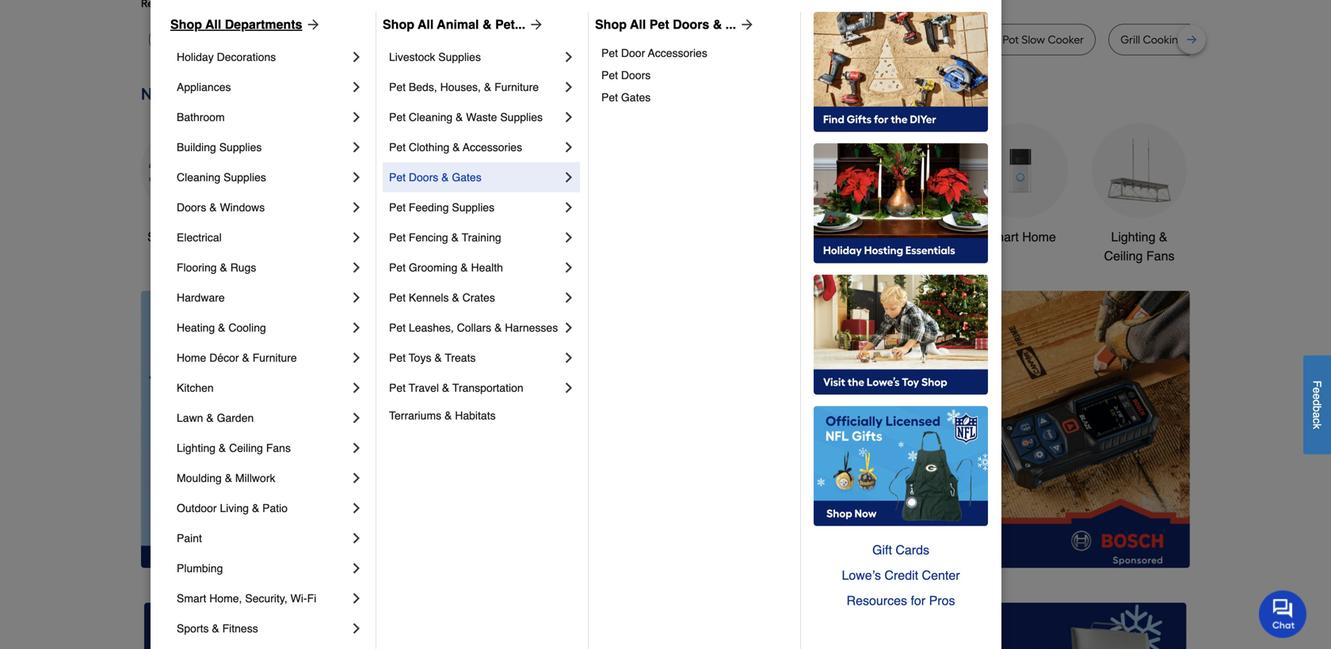 Task type: describe. For each thing, give the bounding box(es) containing it.
chevron right image for pet doors & gates
[[561, 170, 577, 185]]

flooring
[[177, 262, 217, 274]]

pet for pet kennels & crates
[[389, 292, 406, 304]]

pet...
[[495, 17, 526, 32]]

terrariums & habitats link
[[389, 403, 577, 429]]

cleaning inside 'link'
[[409, 111, 453, 124]]

shop all animal & pet... link
[[383, 15, 545, 34]]

pet gates
[[602, 91, 651, 104]]

chevron right image for appliances
[[349, 79, 365, 95]]

pet for pet cleaning & waste supplies
[[389, 111, 406, 124]]

doors up the feeding on the top of the page
[[409, 171, 438, 184]]

sports & fitness link
[[177, 614, 349, 644]]

smart home, security, wi-fi link
[[177, 584, 349, 614]]

lawn & garden link
[[177, 403, 349, 434]]

chevron right image for pet kennels & crates
[[561, 290, 577, 306]]

terrariums & habitats
[[389, 410, 496, 422]]

pot for crock pot cooking pot
[[764, 33, 780, 46]]

building
[[177, 141, 216, 154]]

gift cards link
[[814, 538, 988, 564]]

pet fencing & training
[[389, 231, 501, 244]]

sports & fitness
[[177, 623, 258, 636]]

recommended searches for you heading
[[141, 0, 1190, 11]]

doors & windows
[[177, 201, 265, 214]]

pet cleaning & waste supplies
[[389, 111, 543, 124]]

tools link
[[379, 123, 474, 247]]

1 tools from the left
[[412, 230, 441, 244]]

doors & windows link
[[177, 193, 349, 223]]

0 horizontal spatial fans
[[266, 442, 291, 455]]

crock pot cooking pot
[[732, 33, 844, 46]]

moulding
[[177, 472, 222, 485]]

pet doors
[[602, 69, 651, 82]]

scroll to item #4 image
[[843, 540, 881, 546]]

living
[[220, 502, 249, 515]]

chevron right image for kitchen
[[349, 380, 365, 396]]

1 vertical spatial lighting
[[177, 442, 216, 455]]

pet door accessories link
[[602, 42, 789, 64]]

microwave
[[474, 33, 529, 46]]

cleaning supplies link
[[177, 162, 349, 193]]

pet door accessories
[[602, 47, 708, 59]]

shop all animal & pet...
[[383, 17, 526, 32]]

warming
[[1230, 33, 1277, 46]]

shop all deals link
[[141, 123, 236, 247]]

1 vertical spatial ceiling
[[229, 442, 263, 455]]

1 vertical spatial cleaning
[[177, 171, 221, 184]]

chevron right image for bathroom
[[349, 109, 365, 125]]

crock for crock pot cooking pot
[[732, 33, 761, 46]]

2 e from the top
[[1311, 394, 1324, 400]]

crock for crock pot slow cooker
[[971, 33, 1000, 46]]

find gifts for the diyer. image
[[814, 12, 988, 132]]

chevron right image for lighting & ceiling fans
[[349, 441, 365, 457]]

chevron right image for pet toys & treats
[[561, 350, 577, 366]]

millwork
[[235, 472, 275, 485]]

waste
[[466, 111, 497, 124]]

1 horizontal spatial lighting & ceiling fans
[[1104, 230, 1175, 263]]

grill
[[1121, 33, 1141, 46]]

2 pot from the left
[[828, 33, 844, 46]]

door
[[621, 47, 645, 59]]

hardware link
[[177, 283, 349, 313]]

pot for instant pot
[[918, 33, 934, 46]]

triple
[[345, 33, 372, 46]]

for
[[911, 594, 926, 609]]

decorations for christmas
[[511, 249, 579, 263]]

resources
[[847, 594, 907, 609]]

pet for pet toys & treats
[[389, 352, 406, 365]]

0 horizontal spatial bathroom link
[[177, 102, 349, 132]]

hardware
[[177, 292, 225, 304]]

supplies for livestock supplies
[[438, 51, 481, 63]]

shop all deals
[[147, 230, 230, 244]]

holiday decorations
[[177, 51, 276, 63]]

electrical link
[[177, 223, 349, 253]]

pet for pet gates
[[602, 91, 618, 104]]

beds,
[[409, 81, 437, 94]]

...
[[726, 17, 736, 32]]

chevron right image for pet cleaning & waste supplies
[[561, 109, 577, 125]]

chevron right image for sports & fitness
[[349, 621, 365, 637]]

arrow right image for shop all animal & pet...
[[526, 17, 545, 32]]

cooling
[[229, 322, 266, 334]]

1 horizontal spatial lighting
[[1111, 230, 1156, 244]]

flooring & rugs link
[[177, 253, 349, 283]]

pet leashes, collars & harnesses link
[[389, 313, 561, 343]]

chevron right image for doors & windows
[[349, 200, 365, 216]]

home,
[[209, 593, 242, 606]]

deals
[[197, 230, 230, 244]]

fencing
[[409, 231, 448, 244]]

1 horizontal spatial ceiling
[[1104, 249, 1143, 263]]

kitchen link
[[177, 373, 349, 403]]

pet travel & transportation
[[389, 382, 524, 395]]

pet for pet leashes, collars & harnesses
[[389, 322, 406, 334]]

countertop
[[531, 33, 590, 46]]

pet grooming & health
[[389, 262, 503, 274]]

pet for pet beds, houses, & furniture
[[389, 81, 406, 94]]

1 horizontal spatial gates
[[621, 91, 651, 104]]

livestock
[[389, 51, 435, 63]]

pet kennels & crates
[[389, 292, 495, 304]]

heating
[[177, 322, 215, 334]]

smart for smart home, security, wi-fi
[[177, 593, 206, 606]]

rugs
[[230, 262, 256, 274]]

supplies down "pet doors & gates" link
[[452, 201, 495, 214]]

chevron right image for home décor & furniture
[[349, 350, 365, 366]]

outdoor for outdoor living & patio
[[177, 502, 217, 515]]

chevron right image for pet grooming & health
[[561, 260, 577, 276]]

1 e from the top
[[1311, 388, 1324, 394]]

christmas
[[517, 230, 574, 244]]

advertisement region
[[422, 291, 1190, 572]]

officially licensed n f l gifts. shop now. image
[[814, 407, 988, 527]]

& inside outdoor tools & equipment
[[820, 230, 828, 244]]

chevron right image for pet feeding supplies
[[561, 200, 577, 216]]

pet for pet feeding supplies
[[389, 201, 406, 214]]

1 vertical spatial furniture
[[253, 352, 297, 365]]

leashes,
[[409, 322, 454, 334]]

instant pot
[[881, 33, 934, 46]]

windows
[[220, 201, 265, 214]]

chevron right image for heating & cooling
[[349, 320, 365, 336]]

0 horizontal spatial lighting & ceiling fans
[[177, 442, 291, 455]]

up to 30 percent off select grills and accessories. image
[[856, 603, 1187, 650]]

transportation
[[453, 382, 524, 395]]

chevron right image for hardware
[[349, 290, 365, 306]]

decorations for holiday
[[217, 51, 276, 63]]

shop all departments link
[[170, 15, 321, 34]]

shop for shop all pet doors & ...
[[595, 17, 627, 32]]

f e e d b a c k
[[1311, 381, 1324, 430]]

arrow right image
[[1161, 430, 1177, 446]]

training
[[462, 231, 501, 244]]

smart for smart home
[[985, 230, 1019, 244]]

doors up pet door accessories link
[[673, 17, 710, 32]]

0 horizontal spatial accessories
[[463, 141, 522, 154]]

chevron right image for pet fencing & training
[[561, 230, 577, 246]]

electrical
[[177, 231, 222, 244]]

habitats
[[455, 410, 496, 422]]

1 horizontal spatial lighting & ceiling fans link
[[1092, 123, 1187, 266]]

pet doors & gates link
[[389, 162, 561, 193]]

pet clothing & accessories
[[389, 141, 522, 154]]

chat invite button image
[[1259, 591, 1308, 639]]

heating & cooling
[[177, 322, 266, 334]]

resources for pros
[[847, 594, 955, 609]]

all for departments
[[205, 17, 221, 32]]

heating & cooling link
[[177, 313, 349, 343]]

b
[[1311, 406, 1324, 412]]

pet toys & treats
[[389, 352, 476, 365]]

center
[[922, 569, 960, 583]]



Task type: locate. For each thing, give the bounding box(es) containing it.
décor
[[209, 352, 239, 365]]

pet left door
[[602, 47, 618, 59]]

pet left beds,
[[389, 81, 406, 94]]

crock
[[732, 33, 761, 46], [971, 33, 1000, 46]]

pet up pet feeding supplies
[[389, 171, 406, 184]]

cooker up livestock
[[401, 33, 438, 46]]

0 horizontal spatial tools
[[412, 230, 441, 244]]

smart home
[[985, 230, 1056, 244]]

smart home link
[[973, 123, 1068, 247]]

1 pot from the left
[[764, 33, 780, 46]]

outdoor for outdoor tools & equipment
[[738, 230, 784, 244]]

arrow right image inside shop all animal & pet... 'link'
[[526, 17, 545, 32]]

supplies for building supplies
[[219, 141, 262, 154]]

1 vertical spatial accessories
[[463, 141, 522, 154]]

doors up the 'shop all deals'
[[177, 201, 206, 214]]

1 vertical spatial home
[[177, 352, 206, 365]]

cleaning
[[409, 111, 453, 124], [177, 171, 221, 184]]

1 vertical spatial gates
[[452, 171, 482, 184]]

crock right instant pot
[[971, 33, 1000, 46]]

outdoor down moulding
[[177, 502, 217, 515]]

instant
[[881, 33, 915, 46]]

0 vertical spatial outdoor
[[738, 230, 784, 244]]

1 vertical spatial lighting & ceiling fans
[[177, 442, 291, 455]]

0 vertical spatial cleaning
[[409, 111, 453, 124]]

sports
[[177, 623, 209, 636]]

0 vertical spatial accessories
[[648, 47, 708, 59]]

f e e d b a c k button
[[1304, 356, 1331, 455]]

d
[[1311, 400, 1324, 406]]

outdoor inside outdoor tools & equipment
[[738, 230, 784, 244]]

decorations inside christmas decorations link
[[511, 249, 579, 263]]

shop these last-minute gifts. $99 or less. quantities are limited and won't last. image
[[141, 291, 397, 569]]

1 crock from the left
[[732, 33, 761, 46]]

tools inside outdoor tools & equipment
[[787, 230, 816, 244]]

wi-
[[291, 593, 307, 606]]

1 vertical spatial outdoor
[[177, 502, 217, 515]]

pet up pet gates
[[602, 69, 618, 82]]

gift cards
[[873, 543, 930, 558]]

pet cleaning & waste supplies link
[[389, 102, 561, 132]]

triple slow cooker
[[345, 33, 438, 46]]

kennels
[[409, 292, 449, 304]]

all for animal
[[418, 17, 434, 32]]

0 horizontal spatial cleaning
[[177, 171, 221, 184]]

2 cooker from the left
[[1048, 33, 1084, 46]]

chevron right image for paint
[[349, 531, 365, 547]]

gates up pet feeding supplies link at the left of page
[[452, 171, 482, 184]]

christmas decorations
[[511, 230, 579, 263]]

chevron right image for flooring & rugs
[[349, 260, 365, 276]]

all up holiday decorations
[[205, 17, 221, 32]]

pet doors link
[[602, 64, 789, 86]]

pet left clothing
[[389, 141, 406, 154]]

chevron right image for outdoor living & patio
[[349, 501, 365, 517]]

shop for shop all animal & pet...
[[383, 17, 414, 32]]

appliances link
[[177, 72, 349, 102]]

pros
[[929, 594, 955, 609]]

1 horizontal spatial bathroom
[[874, 230, 929, 244]]

shop for shop all departments
[[170, 17, 202, 32]]

lowe's
[[842, 569, 881, 583]]

tools up equipment
[[787, 230, 816, 244]]

building supplies
[[177, 141, 262, 154]]

1 horizontal spatial bathroom link
[[854, 123, 949, 247]]

grill cooking grate & warming rack
[[1121, 33, 1305, 46]]

1 horizontal spatial shop
[[383, 17, 414, 32]]

1 vertical spatial lighting & ceiling fans link
[[177, 434, 349, 464]]

0 horizontal spatial furniture
[[253, 352, 297, 365]]

pet left kennels
[[389, 292, 406, 304]]

toys
[[409, 352, 432, 365]]

up to 35 percent off select small appliances. image
[[500, 603, 831, 650]]

pet for pet doors
[[602, 69, 618, 82]]

arrow right image
[[302, 17, 321, 32], [526, 17, 545, 32], [736, 17, 755, 32]]

0 horizontal spatial bathroom
[[177, 111, 225, 124]]

pet left fencing
[[389, 231, 406, 244]]

arrow right image for shop all pet doors & ...
[[736, 17, 755, 32]]

0 horizontal spatial cooker
[[401, 33, 438, 46]]

f
[[1311, 381, 1324, 388]]

shop
[[147, 230, 177, 244]]

holiday
[[177, 51, 214, 63]]

lighting
[[1111, 230, 1156, 244], [177, 442, 216, 455]]

arrow right image for shop all departments
[[302, 17, 321, 32]]

outdoor
[[738, 230, 784, 244], [177, 502, 217, 515]]

1 slow from the left
[[375, 33, 399, 46]]

visit the lowe's toy shop. image
[[814, 275, 988, 395]]

all up door
[[630, 17, 646, 32]]

1 horizontal spatial outdoor
[[738, 230, 784, 244]]

departments
[[225, 17, 302, 32]]

pet for pet clothing & accessories
[[389, 141, 406, 154]]

lawn & garden
[[177, 412, 254, 425]]

pot for crock pot slow cooker
[[1003, 33, 1019, 46]]

chevron right image
[[349, 49, 365, 65], [349, 79, 365, 95], [561, 79, 577, 95], [561, 109, 577, 125], [349, 139, 365, 155], [561, 200, 577, 216], [561, 260, 577, 276], [349, 290, 365, 306], [561, 320, 577, 336], [349, 350, 365, 366], [561, 350, 577, 366], [349, 380, 365, 396], [561, 380, 577, 396], [349, 471, 365, 487], [349, 501, 365, 517], [349, 531, 365, 547], [349, 561, 365, 577]]

chevron right image for pet clothing & accessories
[[561, 139, 577, 155]]

0 horizontal spatial arrow right image
[[302, 17, 321, 32]]

0 horizontal spatial outdoor
[[177, 502, 217, 515]]

chevron right image for building supplies
[[349, 139, 365, 155]]

moulding & millwork link
[[177, 464, 349, 494]]

chevron right image for pet leashes, collars & harnesses
[[561, 320, 577, 336]]

doors down door
[[621, 69, 651, 82]]

supplies
[[438, 51, 481, 63], [500, 111, 543, 124], [219, 141, 262, 154], [224, 171, 266, 184], [452, 201, 495, 214]]

1 vertical spatial fans
[[266, 442, 291, 455]]

fans
[[1147, 249, 1175, 263], [266, 442, 291, 455]]

pet fencing & training link
[[389, 223, 561, 253]]

1 cooking from the left
[[783, 33, 825, 46]]

0 horizontal spatial lighting & ceiling fans link
[[177, 434, 349, 464]]

home décor & furniture
[[177, 352, 297, 365]]

1 horizontal spatial home
[[1023, 230, 1056, 244]]

new deals every day during 25 days of deals image
[[141, 81, 1190, 107]]

arrow right image up holiday decorations link
[[302, 17, 321, 32]]

all for pet
[[630, 17, 646, 32]]

0 vertical spatial ceiling
[[1104, 249, 1143, 263]]

e up b
[[1311, 394, 1324, 400]]

chevron right image for holiday decorations
[[349, 49, 365, 65]]

all
[[205, 17, 221, 32], [418, 17, 434, 32], [630, 17, 646, 32], [180, 230, 194, 244]]

pet left grooming
[[389, 262, 406, 274]]

crock down ...
[[732, 33, 761, 46]]

holiday hosting essentials. image
[[814, 143, 988, 264]]

3 arrow right image from the left
[[736, 17, 755, 32]]

supplies inside 'link'
[[500, 111, 543, 124]]

appliances
[[177, 81, 231, 94]]

cards
[[896, 543, 930, 558]]

cleaning down building
[[177, 171, 221, 184]]

decorations inside holiday decorations link
[[217, 51, 276, 63]]

chevron right image for pet beds, houses, & furniture
[[561, 79, 577, 95]]

1 horizontal spatial decorations
[[511, 249, 579, 263]]

0 horizontal spatial gates
[[452, 171, 482, 184]]

3 pot from the left
[[918, 33, 934, 46]]

4 pot from the left
[[1003, 33, 1019, 46]]

supplies up houses,
[[438, 51, 481, 63]]

all for deals
[[180, 230, 194, 244]]

travel
[[409, 382, 439, 395]]

1 horizontal spatial accessories
[[648, 47, 708, 59]]

1 horizontal spatial slow
[[1022, 33, 1045, 46]]

1 vertical spatial bathroom
[[874, 230, 929, 244]]

pet left the feeding on the top of the page
[[389, 201, 406, 214]]

k
[[1311, 424, 1324, 430]]

chevron right image for electrical
[[349, 230, 365, 246]]

fitness
[[222, 623, 258, 636]]

terrariums
[[389, 410, 442, 422]]

0 vertical spatial gates
[[621, 91, 651, 104]]

chevron right image for pet travel & transportation
[[561, 380, 577, 396]]

pet left the travel
[[389, 382, 406, 395]]

animal
[[437, 17, 479, 32]]

chevron right image for plumbing
[[349, 561, 365, 577]]

plumbing link
[[177, 554, 349, 584]]

0 horizontal spatial slow
[[375, 33, 399, 46]]

0 vertical spatial smart
[[985, 230, 1019, 244]]

1 shop from the left
[[170, 17, 202, 32]]

0 vertical spatial decorations
[[217, 51, 276, 63]]

pet for pet grooming & health
[[389, 262, 406, 274]]

1 horizontal spatial tools
[[787, 230, 816, 244]]

gates
[[621, 91, 651, 104], [452, 171, 482, 184]]

2 shop from the left
[[383, 17, 414, 32]]

0 horizontal spatial cooking
[[783, 33, 825, 46]]

2 horizontal spatial shop
[[595, 17, 627, 32]]

0 vertical spatial lighting & ceiling fans link
[[1092, 123, 1187, 266]]

0 horizontal spatial crock
[[732, 33, 761, 46]]

pet travel & transportation link
[[389, 373, 561, 403]]

pet beds, houses, & furniture
[[389, 81, 539, 94]]

0 horizontal spatial ceiling
[[229, 442, 263, 455]]

all right "shop"
[[180, 230, 194, 244]]

1 horizontal spatial arrow right image
[[526, 17, 545, 32]]

home inside home décor & furniture link
[[177, 352, 206, 365]]

1 horizontal spatial cleaning
[[409, 111, 453, 124]]

supplies up cleaning supplies
[[219, 141, 262, 154]]

accessories up pet doors link
[[648, 47, 708, 59]]

0 vertical spatial lighting & ceiling fans
[[1104, 230, 1175, 263]]

chevron right image for livestock supplies
[[561, 49, 577, 65]]

collars
[[457, 322, 492, 334]]

microwave countertop
[[474, 33, 590, 46]]

chevron right image for cleaning supplies
[[349, 170, 365, 185]]

pet for pet doors & gates
[[389, 171, 406, 184]]

arrow right image inside shop all departments link
[[302, 17, 321, 32]]

shop inside 'link'
[[383, 17, 414, 32]]

treats
[[445, 352, 476, 365]]

gates down pet doors
[[621, 91, 651, 104]]

1 vertical spatial smart
[[177, 593, 206, 606]]

outdoor living & patio link
[[177, 494, 349, 524]]

security,
[[245, 593, 288, 606]]

0 vertical spatial bathroom
[[177, 111, 225, 124]]

pet for pet travel & transportation
[[389, 382, 406, 395]]

decorations down christmas
[[511, 249, 579, 263]]

1 horizontal spatial crock
[[971, 33, 1000, 46]]

paint
[[177, 533, 202, 545]]

home
[[1023, 230, 1056, 244], [177, 352, 206, 365]]

outdoor up equipment
[[738, 230, 784, 244]]

1 vertical spatial decorations
[[511, 249, 579, 263]]

arrow right image up microwave countertop
[[526, 17, 545, 32]]

cooker left grill
[[1048, 33, 1084, 46]]

furniture up waste
[[495, 81, 539, 94]]

1 horizontal spatial cooking
[[1143, 33, 1186, 46]]

shop all pet doors & ... link
[[595, 15, 755, 34]]

decorations down shop all departments link
[[217, 51, 276, 63]]

smart
[[985, 230, 1019, 244], [177, 593, 206, 606]]

scroll to item #2 element
[[764, 538, 805, 548]]

chevron right image
[[561, 49, 577, 65], [349, 109, 365, 125], [561, 139, 577, 155], [349, 170, 365, 185], [561, 170, 577, 185], [349, 200, 365, 216], [349, 230, 365, 246], [561, 230, 577, 246], [349, 260, 365, 276], [561, 290, 577, 306], [349, 320, 365, 336], [349, 411, 365, 426], [349, 441, 365, 457], [349, 591, 365, 607], [349, 621, 365, 637]]

holiday decorations link
[[177, 42, 349, 72]]

1 horizontal spatial smart
[[985, 230, 1019, 244]]

0 horizontal spatial decorations
[[217, 51, 276, 63]]

0 vertical spatial lighting
[[1111, 230, 1156, 244]]

pet beds, houses, & furniture link
[[389, 72, 561, 102]]

e
[[1311, 388, 1324, 394], [1311, 394, 1324, 400]]

1 arrow right image from the left
[[302, 17, 321, 32]]

pet left leashes, at the left of the page
[[389, 322, 406, 334]]

arrow right image inside shop all pet doors & ... link
[[736, 17, 755, 32]]

0 horizontal spatial lighting
[[177, 442, 216, 455]]

plumbing
[[177, 563, 223, 575]]

all inside 'link'
[[418, 17, 434, 32]]

0 vertical spatial home
[[1023, 230, 1056, 244]]

e up d
[[1311, 388, 1324, 394]]

pet down recommended searches for you heading
[[650, 17, 669, 32]]

chevron right image for lawn & garden
[[349, 411, 365, 426]]

supplies up windows
[[224, 171, 266, 184]]

pet down pet doors
[[602, 91, 618, 104]]

1 horizontal spatial fans
[[1147, 249, 1175, 263]]

fi
[[307, 593, 316, 606]]

shop up door
[[595, 17, 627, 32]]

credit
[[885, 569, 919, 583]]

chevron right image for smart home, security, wi-fi
[[349, 591, 365, 607]]

all left animal
[[418, 17, 434, 32]]

2 tools from the left
[[787, 230, 816, 244]]

cleaning up clothing
[[409, 111, 453, 124]]

shop up the "holiday" at the top left of page
[[170, 17, 202, 32]]

0 horizontal spatial smart
[[177, 593, 206, 606]]

paint link
[[177, 524, 349, 554]]

2 horizontal spatial arrow right image
[[736, 17, 755, 32]]

houses,
[[440, 81, 481, 94]]

1 horizontal spatial furniture
[[495, 81, 539, 94]]

2 cooking from the left
[[1143, 33, 1186, 46]]

livestock supplies
[[389, 51, 481, 63]]

1 cooker from the left
[[401, 33, 438, 46]]

pet feeding supplies link
[[389, 193, 561, 223]]

crates
[[463, 292, 495, 304]]

chevron right image for moulding & millwork
[[349, 471, 365, 487]]

pet left the toys
[[389, 352, 406, 365]]

c
[[1311, 419, 1324, 424]]

tools
[[412, 230, 441, 244], [787, 230, 816, 244]]

pet for pet door accessories
[[602, 47, 618, 59]]

pet for pet fencing & training
[[389, 231, 406, 244]]

flooring & rugs
[[177, 262, 256, 274]]

arrow right image up crock pot cooking pot
[[736, 17, 755, 32]]

supplies for cleaning supplies
[[224, 171, 266, 184]]

accessories down waste
[[463, 141, 522, 154]]

1 horizontal spatial cooker
[[1048, 33, 1084, 46]]

moulding & millwork
[[177, 472, 275, 485]]

pet down livestock
[[389, 111, 406, 124]]

furniture up kitchen link
[[253, 352, 297, 365]]

tools down the feeding on the top of the page
[[412, 230, 441, 244]]

2 slow from the left
[[1022, 33, 1045, 46]]

3 shop from the left
[[595, 17, 627, 32]]

supplies right waste
[[500, 111, 543, 124]]

pet grooming & health link
[[389, 253, 561, 283]]

0 horizontal spatial home
[[177, 352, 206, 365]]

shop up triple slow cooker
[[383, 17, 414, 32]]

pot
[[764, 33, 780, 46], [828, 33, 844, 46], [918, 33, 934, 46], [1003, 33, 1019, 46]]

scroll to item #5 image
[[881, 540, 919, 546]]

2 crock from the left
[[971, 33, 1000, 46]]

2 arrow right image from the left
[[526, 17, 545, 32]]

get up to 2 free select tools or batteries when you buy 1 with select purchases. image
[[144, 603, 475, 650]]

pet
[[650, 17, 669, 32], [602, 47, 618, 59], [602, 69, 618, 82], [389, 81, 406, 94], [602, 91, 618, 104], [389, 111, 406, 124], [389, 141, 406, 154], [389, 171, 406, 184], [389, 201, 406, 214], [389, 231, 406, 244], [389, 262, 406, 274], [389, 292, 406, 304], [389, 322, 406, 334], [389, 352, 406, 365], [389, 382, 406, 395]]

0 vertical spatial furniture
[[495, 81, 539, 94]]

0 vertical spatial fans
[[1147, 249, 1175, 263]]

feeding
[[409, 201, 449, 214]]

home inside "smart home" link
[[1023, 230, 1056, 244]]

0 horizontal spatial shop
[[170, 17, 202, 32]]



Task type: vqa. For each thing, say whether or not it's contained in the screenshot.
SEASONAL
no



